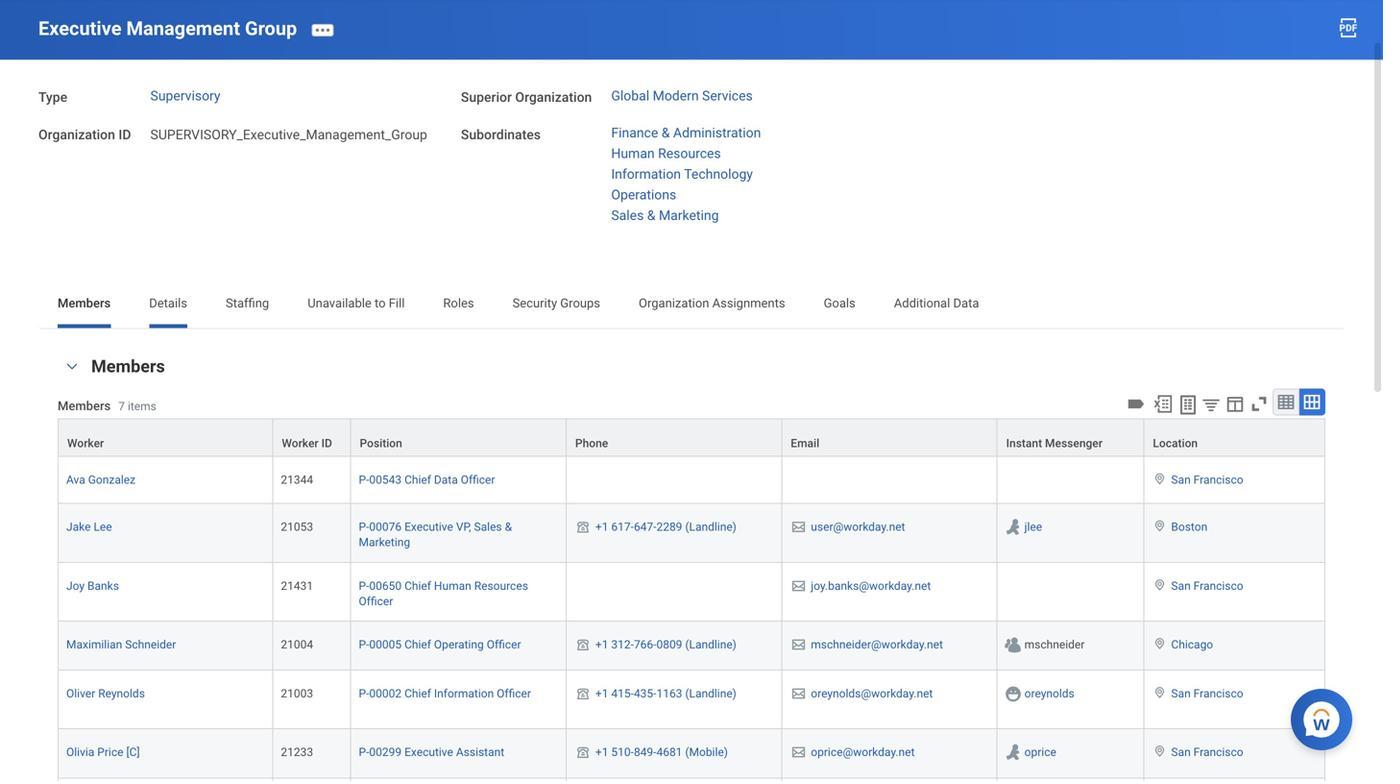 Task type: vqa. For each thing, say whether or not it's contained in the screenshot.
Close Environment Banner 'icon'
no



Task type: describe. For each thing, give the bounding box(es) containing it.
francisco for p-00299 executive assistant
[[1194, 746, 1244, 759]]

human inside items selected list
[[611, 146, 655, 162]]

data inside row
[[434, 473, 458, 487]]

unavailable
[[308, 296, 372, 310]]

sales inside p-00076 executive vp, sales & marketing
[[474, 520, 502, 534]]

row containing ava gonzalez
[[58, 457, 1326, 504]]

21233
[[281, 746, 313, 759]]

1 vertical spatial members
[[91, 356, 165, 377]]

subordinates
[[461, 127, 541, 143]]

officer for p-00543 chief data officer
[[461, 473, 495, 487]]

location button
[[1145, 419, 1325, 456]]

joy banks
[[66, 579, 119, 593]]

chief for 00650
[[405, 579, 431, 593]]

oliver reynolds link
[[66, 683, 145, 700]]

tab list containing members
[[38, 282, 1345, 328]]

san for p-00543 chief data officer
[[1172, 473, 1191, 487]]

p- for 00002
[[359, 687, 369, 700]]

00299
[[369, 746, 402, 759]]

assistant
[[456, 746, 505, 759]]

p-00299 executive assistant
[[359, 746, 505, 759]]

p- for 00543
[[359, 473, 369, 487]]

sales & marketing link
[[611, 208, 719, 224]]

information technology link
[[611, 166, 753, 182]]

location image for oprice
[[1152, 745, 1168, 758]]

organization id
[[38, 127, 131, 143]]

resources inside p-00650 chief human resources officer
[[474, 579, 528, 593]]

price
[[97, 746, 123, 759]]

+1 510-849-4681 (mobile)
[[596, 746, 728, 759]]

phone button
[[567, 419, 781, 456]]

supervisory
[[150, 88, 221, 104]]

instant
[[1007, 437, 1043, 450]]

phone
[[575, 437, 608, 450]]

2 vertical spatial members
[[58, 399, 111, 413]]

510-
[[611, 746, 634, 759]]

joy
[[66, 579, 85, 593]]

click to view/edit grid preferences image
[[1225, 393, 1246, 415]]

members 7 items
[[58, 399, 156, 413]]

executive management group link
[[38, 18, 297, 40]]

maximilian
[[66, 638, 122, 651]]

members button
[[91, 356, 165, 377]]

chief for 00005
[[405, 638, 431, 651]]

+1 for +1 617-647-2289 (landline)
[[596, 520, 609, 534]]

resources inside items selected list
[[658, 146, 721, 162]]

21004
[[281, 638, 313, 651]]

00543
[[369, 473, 402, 487]]

row containing olivia price [c]
[[58, 729, 1326, 779]]

finance
[[611, 125, 658, 141]]

849-
[[634, 746, 657, 759]]

reynolds
[[98, 687, 145, 700]]

sales & marketing
[[611, 208, 719, 224]]

21344
[[281, 473, 313, 487]]

operating
[[434, 638, 484, 651]]

tag image
[[1126, 393, 1147, 415]]

joy banks link
[[66, 575, 119, 593]]

francisco for p-00543 chief data officer
[[1194, 473, 1244, 487]]

maximilian schneider
[[66, 638, 176, 651]]

phone image for +1 415-435-1163 (landline)
[[574, 686, 592, 701]]

chicago link
[[1172, 634, 1214, 651]]

+1 617-647-2289 (landline) link
[[596, 517, 737, 534]]

p- for 00650
[[359, 579, 369, 593]]

435-
[[634, 687, 657, 700]]

officer for p-00005 chief operating officer
[[487, 638, 521, 651]]

jake
[[66, 520, 91, 534]]

items
[[128, 400, 156, 413]]

human resources link
[[611, 146, 721, 162]]

operations
[[611, 187, 677, 203]]

msn image
[[1004, 635, 1023, 654]]

3 san from the top
[[1172, 687, 1191, 700]]

joy.banks@workday.net
[[811, 579, 931, 593]]

finance & administration
[[611, 125, 761, 141]]

chief for 00002
[[405, 687, 431, 700]]

executive for 21233
[[405, 746, 453, 759]]

& for sales
[[647, 208, 656, 224]]

services
[[702, 88, 753, 104]]

toolbar inside members group
[[1123, 389, 1326, 418]]

information technology operations
[[611, 166, 753, 203]]

00002
[[369, 687, 402, 700]]

members inside tab list
[[58, 296, 111, 310]]

p-00299 executive assistant link
[[359, 742, 505, 759]]

312-
[[611, 638, 634, 651]]

location image for joy.banks@workday.net
[[1152, 578, 1168, 592]]

oprice@workday.net
[[811, 746, 915, 759]]

ava
[[66, 473, 85, 487]]

+1 for +1 415-435-1163 (landline)
[[596, 687, 609, 700]]

p- for 00076
[[359, 520, 369, 534]]

mail image for oreynolds@workday.net
[[790, 686, 807, 701]]

mschneider@workday.net link
[[811, 634, 943, 651]]

superior
[[461, 90, 512, 105]]

(mobile)
[[685, 746, 728, 759]]

ava gonzalez
[[66, 473, 136, 487]]

oprice link
[[1025, 742, 1057, 759]]

p-00002 chief information officer
[[359, 687, 531, 700]]

oreynolds@workday.net link
[[811, 683, 933, 700]]

mail image for mschneider@workday.net
[[790, 637, 807, 652]]

details
[[149, 296, 187, 310]]

executive for 21053
[[405, 520, 453, 534]]

1 location image from the top
[[1152, 472, 1168, 486]]

2289
[[657, 520, 683, 534]]

san francisco for p-00299 executive assistant
[[1172, 746, 1244, 759]]

p-00076 executive vp, sales & marketing link
[[359, 517, 512, 549]]

phone image for +1 617-647-2289 (landline)
[[574, 519, 592, 535]]

san for p-00650 chief human resources officer
[[1172, 579, 1191, 593]]

location image for mschneider@workday.net
[[1152, 637, 1168, 650]]

human inside p-00650 chief human resources officer
[[434, 579, 472, 593]]

+1 for +1 510-849-4681 (mobile)
[[596, 746, 609, 759]]

oreynolds
[[1025, 687, 1075, 700]]

human resources
[[611, 146, 721, 162]]

olivia price [c] link
[[66, 742, 140, 759]]

mschneider
[[1025, 638, 1085, 651]]

boston
[[1172, 520, 1208, 534]]

location image for oreynolds
[[1152, 686, 1168, 700]]

& inside p-00076 executive vp, sales & marketing
[[505, 520, 512, 534]]

617-
[[611, 520, 634, 534]]

id for organization id
[[119, 127, 131, 143]]

email button
[[782, 419, 997, 456]]

[c]
[[126, 746, 140, 759]]

banks
[[87, 579, 119, 593]]

members group
[[58, 355, 1326, 781]]

21431
[[281, 579, 313, 593]]



Task type: locate. For each thing, give the bounding box(es) containing it.
row
[[58, 418, 1326, 457], [58, 457, 1326, 504], [58, 504, 1326, 563], [58, 563, 1326, 622], [58, 622, 1326, 671], [58, 671, 1326, 729], [58, 729, 1326, 779], [58, 779, 1326, 781]]

mschneider element
[[1025, 634, 1085, 651]]

2 chief from the top
[[405, 579, 431, 593]]

2 san from the top
[[1172, 579, 1191, 593]]

1 horizontal spatial marketing
[[659, 208, 719, 224]]

fullscreen image
[[1249, 393, 1270, 415]]

mail image left joy.banks@workday.net
[[790, 578, 807, 594]]

(landline) right 2289
[[685, 520, 737, 534]]

security
[[513, 296, 557, 310]]

3 location image from the top
[[1152, 745, 1168, 758]]

select to filter grid data image
[[1201, 394, 1222, 415]]

1 horizontal spatial sales
[[611, 208, 644, 224]]

san francisco link for p-00650 chief human resources officer
[[1172, 575, 1244, 593]]

1 +1 from the top
[[596, 520, 609, 534]]

jake lee link
[[66, 517, 112, 534]]

export to worksheets image
[[1177, 393, 1200, 416]]

organization
[[515, 90, 592, 105], [38, 127, 115, 143], [639, 296, 710, 310]]

1 vertical spatial id
[[321, 437, 332, 450]]

1 vertical spatial resources
[[474, 579, 528, 593]]

executive inside p-00076 executive vp, sales & marketing
[[405, 520, 453, 534]]

2 san francisco from the top
[[1172, 579, 1244, 593]]

oliver reynolds
[[66, 687, 145, 700]]

instant messenger
[[1007, 437, 1103, 450]]

0 horizontal spatial information
[[434, 687, 494, 700]]

+1
[[596, 520, 609, 534], [596, 638, 609, 651], [596, 687, 609, 700], [596, 746, 609, 759]]

mail image left user@workday.net
[[790, 519, 807, 535]]

mail image
[[790, 519, 807, 535], [790, 578, 807, 594], [790, 637, 807, 652], [790, 686, 807, 701]]

chief right "00005" in the left bottom of the page
[[405, 638, 431, 651]]

1 vertical spatial location image
[[1152, 686, 1168, 700]]

fill
[[389, 296, 405, 310]]

marketing down information technology operations
[[659, 208, 719, 224]]

p-00543 chief data officer link
[[359, 469, 495, 487]]

members up chevron down image
[[58, 296, 111, 310]]

2 horizontal spatial &
[[662, 125, 670, 141]]

oprice@workday.net link
[[811, 742, 915, 759]]

2 vertical spatial (landline)
[[685, 687, 737, 700]]

data right additional
[[954, 296, 979, 310]]

location image
[[1152, 519, 1168, 533], [1152, 686, 1168, 700], [1152, 745, 1168, 758]]

p-00002 chief information officer link
[[359, 683, 531, 700]]

0 vertical spatial (landline)
[[685, 520, 737, 534]]

+1 left 312-
[[596, 638, 609, 651]]

2 worker from the left
[[282, 437, 319, 450]]

organization down type
[[38, 127, 115, 143]]

joy.banks@workday.net link
[[811, 575, 931, 593]]

4 +1 from the top
[[596, 746, 609, 759]]

0809
[[657, 638, 683, 651]]

san francisco for p-00650 chief human resources officer
[[1172, 579, 1244, 593]]

view printable version (pdf) image
[[1337, 16, 1361, 39]]

& down operations link
[[647, 208, 656, 224]]

p- down 00002
[[359, 746, 369, 759]]

items selected list
[[611, 125, 794, 224]]

1 horizontal spatial organization
[[515, 90, 592, 105]]

0 horizontal spatial human
[[434, 579, 472, 593]]

jake lee
[[66, 520, 112, 534]]

schneider
[[125, 638, 176, 651]]

1 vertical spatial (landline)
[[685, 638, 737, 651]]

4 mail image from the top
[[790, 686, 807, 701]]

p-00650 chief human resources officer
[[359, 579, 528, 608]]

3 francisco from the top
[[1194, 687, 1244, 700]]

global
[[611, 88, 650, 104]]

worker id button
[[273, 419, 350, 456]]

p- down 00543
[[359, 520, 369, 534]]

1 horizontal spatial data
[[954, 296, 979, 310]]

p- up 00002
[[359, 638, 369, 651]]

worker
[[67, 437, 104, 450], [282, 437, 319, 450]]

sales
[[611, 208, 644, 224], [474, 520, 502, 534]]

(landline) inside "link"
[[685, 638, 737, 651]]

executive right "00299"
[[405, 746, 453, 759]]

0 vertical spatial location image
[[1152, 519, 1168, 533]]

647-
[[634, 520, 657, 534]]

staffing
[[226, 296, 269, 310]]

instant messenger button
[[998, 419, 1144, 456]]

0 vertical spatial information
[[611, 166, 681, 182]]

jlee link
[[1025, 517, 1043, 534]]

phone image
[[574, 519, 592, 535], [574, 637, 592, 652], [574, 686, 592, 701]]

2 +1 from the top
[[596, 638, 609, 651]]

organization left "assignments"
[[639, 296, 710, 310]]

organization for organization assignments
[[639, 296, 710, 310]]

global modern services link
[[611, 88, 753, 104]]

officer inside p-00650 chief human resources officer
[[359, 595, 393, 608]]

data inside tab list
[[954, 296, 979, 310]]

0 vertical spatial data
[[954, 296, 979, 310]]

1 chief from the top
[[405, 473, 431, 487]]

1 location image from the top
[[1152, 519, 1168, 533]]

0 vertical spatial marketing
[[659, 208, 719, 224]]

1 vertical spatial marketing
[[359, 536, 410, 549]]

2 horizontal spatial organization
[[639, 296, 710, 310]]

executive up type
[[38, 18, 122, 40]]

2 vertical spatial organization
[[639, 296, 710, 310]]

0 vertical spatial human
[[611, 146, 655, 162]]

row containing oliver reynolds
[[58, 671, 1326, 729]]

5 p- from the top
[[359, 687, 369, 700]]

+1 inside "link"
[[596, 638, 609, 651]]

olivia
[[66, 746, 94, 759]]

2 location image from the top
[[1152, 686, 1168, 700]]

+1 415-435-1163 (landline) link
[[596, 683, 737, 700]]

expand table image
[[1303, 392, 1322, 412]]

worker id
[[282, 437, 332, 450]]

4 row from the top
[[58, 563, 1326, 622]]

jlee
[[1025, 520, 1043, 534]]

1 worker from the left
[[67, 437, 104, 450]]

technology
[[684, 166, 753, 182]]

officer
[[461, 473, 495, 487], [359, 595, 393, 608], [487, 638, 521, 651], [497, 687, 531, 700]]

goals
[[824, 296, 856, 310]]

& right vp,
[[505, 520, 512, 534]]

management
[[126, 18, 240, 40]]

id for worker id
[[321, 437, 332, 450]]

p- down 00076
[[359, 579, 369, 593]]

export to excel image
[[1153, 393, 1174, 415]]

to
[[375, 296, 386, 310]]

4 p- from the top
[[359, 638, 369, 651]]

0 vertical spatial id
[[119, 127, 131, 143]]

san francisco link for p-00299 executive assistant
[[1172, 742, 1244, 759]]

boston link
[[1172, 517, 1208, 534]]

p-00650 chief human resources officer link
[[359, 575, 528, 608]]

1 san from the top
[[1172, 473, 1191, 487]]

4 san francisco link from the top
[[1172, 742, 1244, 759]]

(landline) for +1 415-435-1163 (landline)
[[685, 687, 737, 700]]

groups
[[560, 296, 601, 310]]

worker up '21344'
[[282, 437, 319, 450]]

0 vertical spatial executive
[[38, 18, 122, 40]]

21003
[[281, 687, 313, 700]]

row containing worker
[[58, 418, 1326, 457]]

worker for worker
[[67, 437, 104, 450]]

2 francisco from the top
[[1194, 579, 1244, 593]]

2 mail image from the top
[[790, 578, 807, 594]]

modern
[[653, 88, 699, 104]]

+1 for +1 312-766-0809 (landline)
[[596, 638, 609, 651]]

san
[[1172, 473, 1191, 487], [1172, 579, 1191, 593], [1172, 687, 1191, 700], [1172, 746, 1191, 759]]

&
[[662, 125, 670, 141], [647, 208, 656, 224], [505, 520, 512, 534]]

0 horizontal spatial sales
[[474, 520, 502, 534]]

0 vertical spatial phone image
[[574, 519, 592, 535]]

2 vertical spatial executive
[[405, 746, 453, 759]]

1 mail image from the top
[[790, 519, 807, 535]]

0 vertical spatial members
[[58, 296, 111, 310]]

1 horizontal spatial id
[[321, 437, 332, 450]]

1 vertical spatial executive
[[405, 520, 453, 534]]

2 vertical spatial location image
[[1152, 745, 1168, 758]]

row containing maximilian schneider
[[58, 622, 1326, 671]]

1 vertical spatial sales
[[474, 520, 502, 534]]

p- down "00005" in the left bottom of the page
[[359, 687, 369, 700]]

type
[[38, 90, 67, 105]]

p-00076 executive vp, sales & marketing
[[359, 520, 512, 549]]

1 horizontal spatial information
[[611, 166, 681, 182]]

2 location image from the top
[[1152, 578, 1168, 592]]

0 horizontal spatial worker
[[67, 437, 104, 450]]

1 francisco from the top
[[1194, 473, 1244, 487]]

officer right operating
[[487, 638, 521, 651]]

marketing inside items selected list
[[659, 208, 719, 224]]

2 p- from the top
[[359, 520, 369, 534]]

1 san francisco from the top
[[1172, 473, 1244, 487]]

+1 415-435-1163 (landline)
[[596, 687, 737, 700]]

aim image left oprice
[[1004, 743, 1023, 762]]

0 horizontal spatial resources
[[474, 579, 528, 593]]

0 vertical spatial &
[[662, 125, 670, 141]]

worker inside 'popup button'
[[282, 437, 319, 450]]

information down operating
[[434, 687, 494, 700]]

phone image left 617-
[[574, 519, 592, 535]]

p-00543 chief data officer
[[359, 473, 495, 487]]

1 vertical spatial information
[[434, 687, 494, 700]]

3 san francisco from the top
[[1172, 687, 1244, 700]]

human down finance
[[611, 146, 655, 162]]

2 san francisco link from the top
[[1172, 575, 1244, 593]]

1 horizontal spatial &
[[647, 208, 656, 224]]

3 +1 from the top
[[596, 687, 609, 700]]

ava gonzalez link
[[66, 469, 136, 487]]

& for finance
[[662, 125, 670, 141]]

information up operations link
[[611, 166, 681, 182]]

information inside information technology operations
[[611, 166, 681, 182]]

p- for 00005
[[359, 638, 369, 651]]

00650
[[369, 579, 402, 593]]

1 vertical spatial aim image
[[1004, 743, 1023, 762]]

mail image up mail icon
[[790, 686, 807, 701]]

messenger
[[1045, 437, 1103, 450]]

1 horizontal spatial worker
[[282, 437, 319, 450]]

members up 7
[[91, 356, 165, 377]]

0 vertical spatial organization
[[515, 90, 592, 105]]

resources down finance & administration link
[[658, 146, 721, 162]]

toolbar
[[1123, 389, 1326, 418]]

sales right vp,
[[474, 520, 502, 534]]

+1 510-849-4681 (mobile) link
[[596, 742, 728, 759]]

2 aim image from the top
[[1004, 743, 1023, 762]]

+1 312-766-0809 (landline) link
[[596, 634, 737, 651]]

worker up the ava
[[67, 437, 104, 450]]

chief for 00543
[[405, 473, 431, 487]]

2 vertical spatial phone image
[[574, 686, 592, 701]]

oprice
[[1025, 746, 1057, 759]]

+1 left 415-
[[596, 687, 609, 700]]

3 row from the top
[[58, 504, 1326, 563]]

2 row from the top
[[58, 457, 1326, 504]]

6 row from the top
[[58, 671, 1326, 729]]

phone image left 415-
[[574, 686, 592, 701]]

+1 left 617-
[[596, 520, 609, 534]]

chief right 00002
[[405, 687, 431, 700]]

global modern services
[[611, 88, 753, 104]]

marketing inside p-00076 executive vp, sales & marketing
[[359, 536, 410, 549]]

0 horizontal spatial organization
[[38, 127, 115, 143]]

3 (landline) from the top
[[685, 687, 737, 700]]

cell
[[567, 457, 782, 504], [782, 457, 998, 504], [998, 457, 1145, 504], [567, 563, 782, 622], [998, 563, 1145, 622], [58, 779, 273, 781], [273, 779, 351, 781], [351, 779, 567, 781], [567, 779, 782, 781], [782, 779, 998, 781], [998, 779, 1145, 781], [1145, 779, 1326, 781]]

1 (landline) from the top
[[685, 520, 737, 534]]

sales down operations link
[[611, 208, 644, 224]]

1 row from the top
[[58, 418, 1326, 457]]

5 row from the top
[[58, 622, 1326, 671]]

& up "human resources" link
[[662, 125, 670, 141]]

user@workday.net
[[811, 520, 906, 534]]

marketing down 00076
[[359, 536, 410, 549]]

p- for 00299
[[359, 746, 369, 759]]

1 vertical spatial data
[[434, 473, 458, 487]]

6 p- from the top
[[359, 746, 369, 759]]

human down p-00076 executive vp, sales & marketing
[[434, 579, 472, 593]]

worker inside popup button
[[67, 437, 104, 450]]

2 (landline) from the top
[[685, 638, 737, 651]]

chief
[[405, 473, 431, 487], [405, 579, 431, 593], [405, 638, 431, 651], [405, 687, 431, 700]]

location image
[[1152, 472, 1168, 486], [1152, 578, 1168, 592], [1152, 637, 1168, 650]]

1 horizontal spatial human
[[611, 146, 655, 162]]

id
[[119, 127, 131, 143], [321, 437, 332, 450]]

phone image for +1 312-766-0809 (landline)
[[574, 637, 592, 652]]

sales inside items selected list
[[611, 208, 644, 224]]

3 mail image from the top
[[790, 637, 807, 652]]

2 phone image from the top
[[574, 637, 592, 652]]

1 p- from the top
[[359, 473, 369, 487]]

security groups
[[513, 296, 601, 310]]

1 aim image from the top
[[1004, 518, 1023, 537]]

san francisco for p-00543 chief data officer
[[1172, 473, 1244, 487]]

location image for jlee
[[1152, 519, 1168, 533]]

1 vertical spatial organization
[[38, 127, 115, 143]]

3 phone image from the top
[[574, 686, 592, 701]]

7
[[118, 400, 125, 413]]

4 chief from the top
[[405, 687, 431, 700]]

mail image left mschneider@workday.net
[[790, 637, 807, 652]]

(landline) right "0809"
[[685, 638, 737, 651]]

aim image
[[1004, 518, 1023, 537], [1004, 743, 1023, 762]]

4 san francisco from the top
[[1172, 746, 1244, 759]]

mail image for joy.banks@workday.net
[[790, 578, 807, 594]]

organization inside tab list
[[639, 296, 710, 310]]

worker for worker id
[[282, 437, 319, 450]]

aim image for oprice
[[1004, 743, 1023, 762]]

1 san francisco link from the top
[[1172, 469, 1244, 487]]

data down position popup button
[[434, 473, 458, 487]]

san francisco link for p-00543 chief data officer
[[1172, 469, 1244, 487]]

officer down position popup button
[[461, 473, 495, 487]]

00005
[[369, 638, 402, 651]]

p- down position
[[359, 473, 369, 487]]

chief right the 00650
[[405, 579, 431, 593]]

+1 right phone icon
[[596, 746, 609, 759]]

1 vertical spatial phone image
[[574, 637, 592, 652]]

chicago
[[1172, 638, 1214, 651]]

phone image left 312-
[[574, 637, 592, 652]]

executive management group
[[38, 18, 297, 40]]

0 horizontal spatial marketing
[[359, 536, 410, 549]]

officer down the 00650
[[359, 595, 393, 608]]

row containing jake lee
[[58, 504, 1326, 563]]

information inside row
[[434, 687, 494, 700]]

0 vertical spatial location image
[[1152, 472, 1168, 486]]

1 phone image from the top
[[574, 519, 592, 535]]

san francisco link
[[1172, 469, 1244, 487], [1172, 575, 1244, 593], [1172, 683, 1244, 700], [1172, 742, 1244, 759]]

chief right 00543
[[405, 473, 431, 487]]

p- inside p-00650 chief human resources officer
[[359, 579, 369, 593]]

aim image left the jlee
[[1004, 518, 1023, 537]]

chief inside p-00650 chief human resources officer
[[405, 579, 431, 593]]

roles
[[443, 296, 474, 310]]

organization for organization id
[[38, 127, 115, 143]]

chevron down image
[[61, 360, 84, 373]]

maximilian schneider link
[[66, 634, 176, 651]]

phone image
[[574, 745, 592, 760]]

supervisory link
[[150, 88, 221, 104]]

1 horizontal spatial resources
[[658, 146, 721, 162]]

additional data
[[894, 296, 979, 310]]

1 vertical spatial human
[[434, 579, 472, 593]]

san for p-00299 executive assistant
[[1172, 746, 1191, 759]]

3 location image from the top
[[1152, 637, 1168, 650]]

francisco for p-00650 chief human resources officer
[[1194, 579, 1244, 593]]

id inside 'popup button'
[[321, 437, 332, 450]]

yahoo image
[[1005, 685, 1023, 703]]

0 vertical spatial sales
[[611, 208, 644, 224]]

(landline) for +1 617-647-2289 (landline)
[[685, 520, 737, 534]]

p- inside p-00076 executive vp, sales & marketing
[[359, 520, 369, 534]]

officer up assistant
[[497, 687, 531, 700]]

3 san francisco link from the top
[[1172, 683, 1244, 700]]

2 vertical spatial &
[[505, 520, 512, 534]]

administration
[[673, 125, 761, 141]]

resources up operating
[[474, 579, 528, 593]]

tab list
[[38, 282, 1345, 328]]

1 vertical spatial location image
[[1152, 578, 1168, 592]]

mail image
[[790, 745, 807, 760]]

table image
[[1277, 392, 1296, 412]]

(landline) right 1163
[[685, 687, 737, 700]]

organization up subordinates
[[515, 90, 592, 105]]

executive left vp,
[[405, 520, 453, 534]]

organization assignments
[[639, 296, 786, 310]]

8 row from the top
[[58, 779, 1326, 781]]

0 vertical spatial aim image
[[1004, 518, 1023, 537]]

2 vertical spatial location image
[[1152, 637, 1168, 650]]

lee
[[94, 520, 112, 534]]

aim image for jlee
[[1004, 518, 1023, 537]]

4681
[[657, 746, 683, 759]]

human
[[611, 146, 655, 162], [434, 579, 472, 593]]

olivia price [c]
[[66, 746, 140, 759]]

members left 7
[[58, 399, 111, 413]]

21053
[[281, 520, 313, 534]]

0 horizontal spatial id
[[119, 127, 131, 143]]

position button
[[351, 419, 566, 456]]

(landline) for +1 312-766-0809 (landline)
[[685, 638, 737, 651]]

7 row from the top
[[58, 729, 1326, 779]]

0 vertical spatial resources
[[658, 146, 721, 162]]

information
[[611, 166, 681, 182], [434, 687, 494, 700]]

3 chief from the top
[[405, 638, 431, 651]]

0 horizontal spatial &
[[505, 520, 512, 534]]

officer for p-00002 chief information officer
[[497, 687, 531, 700]]

row containing joy banks
[[58, 563, 1326, 622]]

1 vertical spatial &
[[647, 208, 656, 224]]

position
[[360, 437, 402, 450]]

1163
[[657, 687, 683, 700]]

0 horizontal spatial data
[[434, 473, 458, 487]]

4 san from the top
[[1172, 746, 1191, 759]]

3 p- from the top
[[359, 579, 369, 593]]

4 francisco from the top
[[1194, 746, 1244, 759]]



